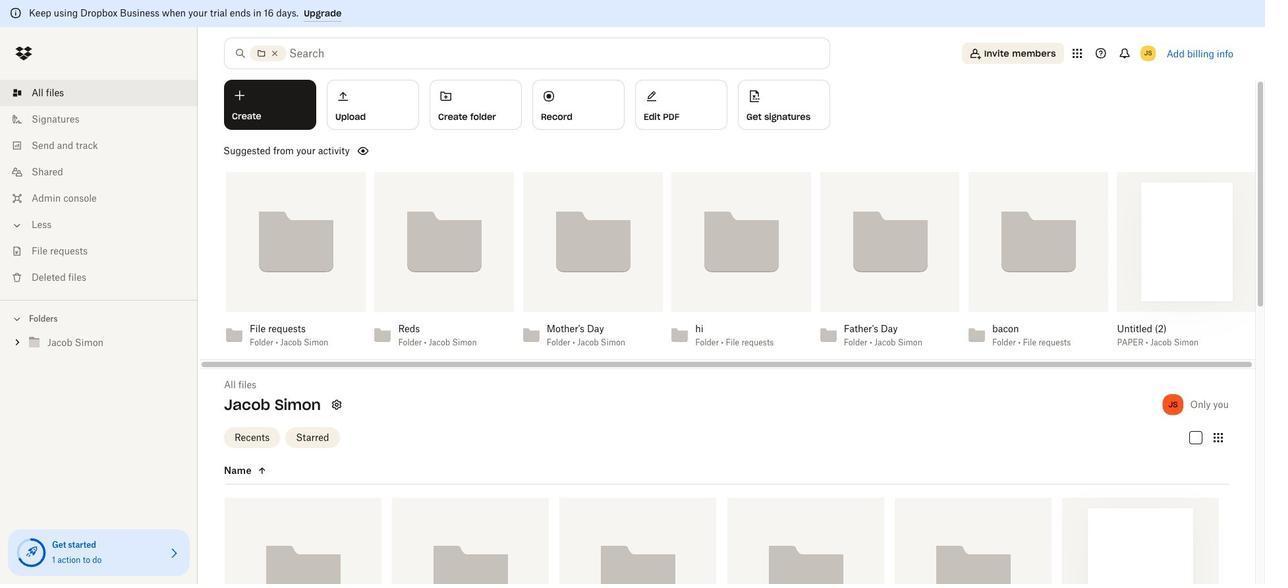 Task type: describe. For each thing, give the bounding box(es) containing it.
dropbox image
[[11, 40, 37, 67]]

file, _ getting started with dropbox paper.paper row
[[1062, 498, 1219, 584]]

less image
[[11, 219, 24, 232]]



Task type: vqa. For each thing, say whether or not it's contained in the screenshot.
Folder, Send and track row
yes



Task type: locate. For each thing, give the bounding box(es) containing it.
folder settings image
[[329, 397, 345, 413]]

folder, mother's day row
[[560, 498, 717, 584]]

list
[[0, 72, 198, 300]]

folder, file requests row
[[392, 498, 549, 584]]

list item
[[0, 80, 198, 106]]

folder, father's day row
[[225, 498, 382, 584]]

Search in folder "Jacob Simon" text field
[[289, 45, 803, 61]]

folder, send and track row
[[895, 498, 1052, 584]]

folder, reds row
[[727, 498, 884, 584]]

alert
[[0, 0, 1266, 27]]



